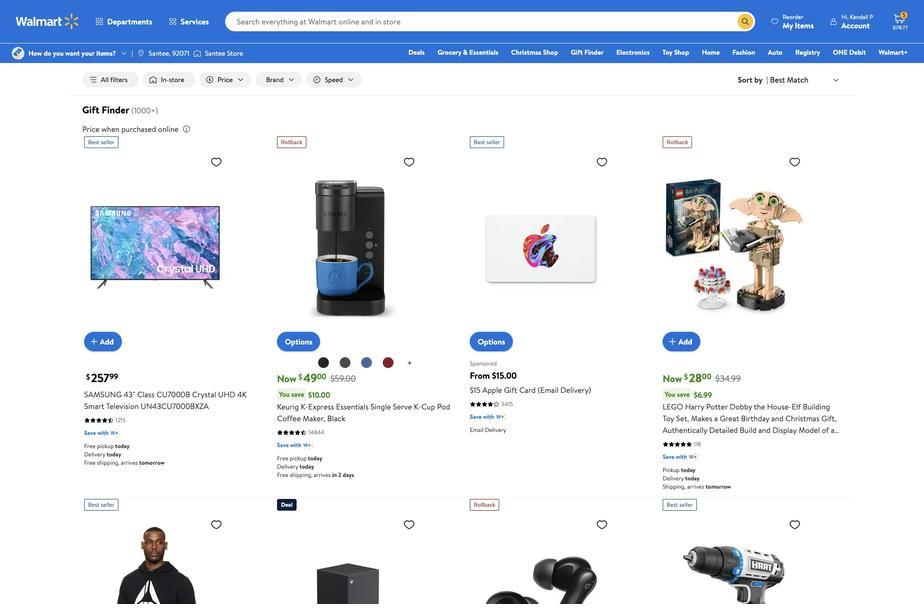 Task type: locate. For each thing, give the bounding box(es) containing it.
0 horizontal spatial christmas
[[511, 47, 541, 57]]

arrives inside pickup today delivery today shipping, arrives tomorrow
[[687, 483, 704, 491]]

gifts right store
[[249, 43, 262, 53]]

pickup down coffee
[[290, 455, 306, 463]]

0 horizontal spatial pickup
[[97, 443, 114, 451]]

0 horizontal spatial arrives
[[121, 459, 138, 467]]

with down smart on the bottom left
[[97, 429, 109, 438]]

save up lego
[[677, 390, 690, 400]]

auto inside auto link
[[768, 47, 782, 57]]

pickup for free pickup today delivery today free shipping, arrives in 2 days
[[290, 455, 306, 463]]

shop for toy shop
[[674, 47, 689, 57]]

0 vertical spatial games
[[207, 16, 226, 25]]

all filters
[[101, 75, 128, 85]]

personalized gifts
[[688, 43, 740, 53]]

movies
[[743, 16, 764, 25]]

pickup down smart on the bottom left
[[97, 443, 114, 451]]

& inside fashion & jewelry button
[[488, 16, 493, 25]]

finder left the white
[[584, 47, 604, 57]]

store
[[227, 48, 243, 58]]

& inside food & beverage gifts button
[[392, 16, 397, 25]]

$ left 49
[[298, 372, 302, 383]]

0 vertical spatial and
[[771, 414, 784, 424]]

arrives inside free pickup today delivery today free shipping, arrives in 2 days
[[314, 471, 331, 480]]

harry
[[685, 402, 704, 413]]

gift finder link
[[566, 47, 608, 58]]

1 vertical spatial pickup
[[290, 455, 306, 463]]

you up keurig
[[279, 390, 290, 400]]

gifts right beverage
[[427, 16, 441, 25]]

0 vertical spatial walmart plus image
[[111, 429, 120, 439]]

toy down lego
[[663, 414, 674, 424]]

& inside grocery & essentials link
[[463, 47, 468, 57]]

0 horizontal spatial finder
[[102, 103, 129, 117]]

0 horizontal spatial fashion
[[464, 16, 486, 25]]

great
[[720, 414, 739, 424]]

save down smart on the bottom left
[[84, 429, 96, 438]]

0 vertical spatial shipping,
[[97, 459, 119, 467]]

Walmart Site-Wide search field
[[225, 12, 755, 31]]

stocking stuffers
[[249, 16, 300, 25]]

gifts inside "list item"
[[196, 43, 209, 53]]

home gifts list item
[[655, 9, 708, 32]]

improvement
[[327, 43, 367, 53]]

samsung 43" class cu7000b crystal uhd 4k smart television un43cu7000bxza
[[84, 390, 247, 412]]

0 vertical spatial tomorrow
[[139, 459, 165, 467]]

food & beverage gifts button
[[367, 11, 448, 30]]

0 vertical spatial home
[[665, 16, 683, 25]]

gift finder
[[571, 47, 604, 57]]

save with for walmart plus image at the bottom of the page
[[470, 413, 494, 421]]

1 shop from the left
[[543, 47, 558, 57]]

add to favorites list, soundcore by anker- life note c earbuds true wireless headphones, 10mm driver, ipx5, 8/32-hour image
[[596, 519, 608, 532]]

home
[[309, 43, 325, 53]]

3 $ from the left
[[684, 372, 688, 383]]

1 horizontal spatial christmas
[[785, 414, 820, 424]]

samsung 43" class cu7000b crystal uhd 4k smart television un43cu7000bxza image
[[84, 152, 226, 344]]

1 horizontal spatial k-
[[414, 402, 421, 413]]

save with up email at the bottom
[[470, 413, 494, 421]]

walmart plus image
[[496, 413, 506, 422]]

gifts right home link
[[727, 43, 740, 53]]

gift sets list item
[[529, 9, 574, 32]]

2 save from the left
[[677, 390, 690, 400]]

$10.00
[[308, 390, 330, 401]]

pickup inside free pickup today delivery today free shipping, arrives in 2 days
[[290, 455, 306, 463]]

black image
[[317, 357, 329, 369]]

save with down smart on the bottom left
[[84, 429, 109, 438]]

arrives inside free pickup today delivery today free shipping, arrives tomorrow
[[121, 459, 138, 467]]

save inside you save $10.00 keurig k-express essentials single serve k-cup pod coffee maker, black
[[291, 390, 304, 400]]

set,
[[676, 414, 689, 424]]

00 up $6.99
[[702, 372, 711, 383]]

fashion inside button
[[464, 16, 486, 25]]

1 add from the left
[[100, 337, 114, 347]]

now inside now $ 49 00 $59.00
[[277, 373, 297, 386]]

santee, 92071
[[149, 48, 189, 58]]

 image left santee,
[[137, 49, 145, 57]]

& inside tools & home improvement button
[[302, 43, 307, 53]]

1 now from the left
[[277, 373, 297, 386]]

2 add button from the left
[[663, 332, 700, 352]]

toys & games button
[[178, 11, 234, 30]]

arrives left in
[[314, 471, 331, 480]]

1 horizontal spatial fashion
[[733, 47, 755, 57]]

1 horizontal spatial options
[[478, 337, 505, 348]]

| right "by"
[[767, 74, 768, 85]]

1 horizontal spatial |
[[767, 74, 768, 85]]

speed
[[325, 75, 343, 85]]

0 horizontal spatial add button
[[84, 332, 122, 352]]

walmart plus image for 28
[[689, 453, 699, 463]]

maker,
[[303, 414, 325, 424]]

now $ 49 00 $59.00
[[277, 370, 356, 387]]

5 $178.77
[[893, 11, 908, 31]]

best match button
[[768, 73, 842, 86]]

0 horizontal spatial shop
[[543, 47, 558, 57]]

gift inside gift cards button
[[552, 43, 564, 53]]

shipping, inside free pickup today delivery today free shipping, arrives tomorrow
[[97, 459, 119, 467]]

1 horizontal spatial options link
[[470, 332, 513, 352]]

00 inside now $ 49 00 $59.00
[[317, 372, 326, 383]]

0 vertical spatial christmas
[[511, 47, 541, 57]]

0 horizontal spatial games
[[207, 16, 226, 25]]

add to cart image
[[667, 336, 678, 348]]

you inside you save $6.99 lego harry potter dobby the house-elf building toy set, makes a great birthday and christmas gift, authentically detailed build and display model of a beloved character, 76421
[[665, 390, 675, 400]]

legal information image
[[183, 125, 190, 133]]

personalized gifts list item
[[678, 36, 750, 60]]

delivery down walmart plus image at the bottom of the page
[[485, 426, 506, 435]]

save with down coffee
[[277, 442, 301, 450]]

auto link
[[764, 47, 787, 58]]

1 horizontal spatial now
[[663, 373, 682, 386]]

0 horizontal spatial home
[[665, 16, 683, 25]]

gifts up personalized
[[685, 16, 698, 25]]

save with
[[470, 413, 494, 421], [84, 429, 109, 438], [277, 442, 301, 450], [663, 453, 687, 462]]

2 horizontal spatial walmart plus image
[[689, 453, 699, 463]]

2 vertical spatial arrives
[[687, 483, 704, 491]]

gifts inside "button"
[[339, 16, 352, 25]]

gift for gift finder
[[571, 47, 583, 57]]

with down beloved
[[676, 453, 687, 462]]

1 horizontal spatial save
[[677, 390, 690, 400]]

& inside sports, outdoors & fitness button
[[503, 43, 507, 53]]

sort by |
[[738, 74, 768, 85]]

save for 28
[[677, 390, 690, 400]]

filters
[[110, 75, 128, 85]]

arrives down "1215"
[[121, 459, 138, 467]]

k-
[[301, 402, 308, 413], [414, 402, 421, 413]]

1 horizontal spatial pickup
[[290, 455, 306, 463]]

group containing top picks
[[106, 9, 818, 60]]

add up the 28
[[678, 337, 692, 347]]

video
[[390, 43, 408, 53]]

save up pickup
[[663, 453, 674, 462]]

1 horizontal spatial finder
[[584, 47, 604, 57]]

0 horizontal spatial you
[[279, 390, 290, 400]]

delivery inside free pickup today delivery today free shipping, arrives in 2 days
[[277, 463, 298, 471]]

1 vertical spatial |
[[767, 74, 768, 85]]

red image
[[382, 357, 394, 369]]

0 vertical spatial finder
[[584, 47, 604, 57]]

email delivery
[[470, 426, 506, 435]]

2 00 from the left
[[702, 372, 711, 383]]

sports,
[[452, 43, 473, 53]]

1 vertical spatial toy
[[663, 414, 674, 424]]

118
[[694, 441, 701, 449]]

1 vertical spatial games
[[409, 43, 428, 53]]

& inside toys & games button
[[201, 16, 205, 25]]

 image
[[193, 48, 201, 58]]

0 horizontal spatial walmart plus image
[[111, 429, 120, 439]]

building
[[803, 402, 830, 413]]

gifts for auto gifts
[[249, 43, 262, 53]]

rollback for 28
[[667, 138, 688, 146]]

0 horizontal spatial tomorrow
[[139, 459, 165, 467]]

options for best seller
[[478, 337, 505, 348]]

in-store
[[161, 75, 184, 85]]

registry
[[795, 47, 820, 57]]

walmart+ link
[[874, 47, 912, 58]]

0 horizontal spatial shipping,
[[97, 459, 119, 467]]

toy right elephant
[[662, 47, 672, 57]]

0 vertical spatial arrives
[[121, 459, 138, 467]]

$34.99
[[715, 373, 741, 385]]

save
[[291, 390, 304, 400], [677, 390, 690, 400]]

0 horizontal spatial 00
[[317, 372, 326, 383]]

add to favorites list, xbox series x video game console, black image
[[403, 519, 415, 532]]

soundcore by anker- life note c earbuds true wireless headphones, 10mm driver, ipx5, 8/32-hour image
[[470, 515, 612, 605]]

and down house-
[[771, 414, 784, 424]]

matte gray image
[[339, 357, 351, 369]]

1 $ from the left
[[86, 372, 90, 383]]

delivery up deal
[[277, 463, 298, 471]]

stocking
[[249, 16, 275, 25]]

00
[[317, 372, 326, 383], [702, 372, 711, 383]]

santee
[[205, 48, 225, 58]]

1 horizontal spatial home
[[702, 47, 720, 57]]

group
[[106, 9, 818, 60]]

1 horizontal spatial add button
[[663, 332, 700, 352]]

0 horizontal spatial auto
[[233, 43, 247, 53]]

1 horizontal spatial  image
[[137, 49, 145, 57]]

$ left 257
[[86, 372, 90, 383]]

0 vertical spatial essentials
[[469, 47, 498, 57]]

add to cart image
[[88, 336, 100, 348]]

options up sponsored
[[478, 337, 505, 348]]

0 horizontal spatial rollback
[[281, 138, 302, 146]]

0 horizontal spatial price
[[82, 124, 100, 135]]

00 down black image
[[317, 372, 326, 383]]

shipping, inside free pickup today delivery today free shipping, arrives in 2 days
[[290, 471, 312, 480]]

2 horizontal spatial $
[[684, 372, 688, 383]]

1 horizontal spatial walmart plus image
[[303, 441, 313, 451]]

keurig k-express essentials single serve k-cup pod coffee maker, black image
[[277, 152, 419, 344]]

by
[[754, 74, 763, 85]]

2 options from the left
[[478, 337, 505, 348]]

delivery
[[485, 426, 506, 435], [84, 451, 105, 459], [277, 463, 298, 471], [663, 475, 684, 483]]

(1000+)
[[131, 105, 158, 116]]

2 add from the left
[[678, 337, 692, 347]]

games inside list item
[[207, 16, 226, 25]]

home for home gifts
[[665, 16, 683, 25]]

tech
[[323, 16, 337, 25]]

beauty & self-care button
[[580, 11, 650, 30]]

1 horizontal spatial games
[[409, 43, 428, 53]]

now for 49
[[277, 373, 297, 386]]

 image
[[12, 47, 24, 60], [137, 49, 145, 57]]

save with for topmost walmart plus icon
[[84, 429, 109, 438]]

0 horizontal spatial options
[[285, 337, 312, 348]]

and down birthday
[[758, 425, 771, 436]]

grocery
[[438, 47, 461, 57]]

you up lego
[[665, 390, 675, 400]]

fashion for fashion & jewelry
[[464, 16, 486, 25]]

& inside beauty & self-care button
[[610, 16, 614, 25]]

personalized
[[688, 43, 725, 53]]

257
[[91, 370, 109, 387]]

add to favorites list, $15 apple gift card (email delivery) image
[[596, 156, 608, 168]]

best inside best match dropdown button
[[770, 74, 785, 85]]

pickup inside free pickup today delivery today free shipping, arrives tomorrow
[[97, 443, 114, 451]]

gifts right tech
[[339, 16, 352, 25]]

1 horizontal spatial price
[[218, 75, 233, 85]]

rollback for 49
[[281, 138, 302, 146]]

grocery & essentials link
[[433, 47, 503, 58]]

top picks
[[135, 16, 162, 25]]

christmas shop
[[511, 47, 558, 57]]

pet
[[184, 43, 194, 53]]

arrives for tomorrow
[[121, 459, 138, 467]]

$ inside $ 257 99
[[86, 372, 90, 383]]

with left walmart plus image at the bottom of the page
[[483, 413, 494, 421]]

now inside now $ 28 00 $34.99
[[663, 373, 682, 386]]

gifts right elephant
[[651, 43, 664, 53]]

walmart plus image down "1215"
[[111, 429, 120, 439]]

white
[[605, 43, 622, 53]]

1 k- from the left
[[301, 402, 308, 413]]

2 $ from the left
[[298, 372, 302, 383]]

00 inside now $ 28 00 $34.99
[[702, 372, 711, 383]]

1 vertical spatial christmas
[[785, 414, 820, 424]]

options link up sponsored
[[470, 332, 513, 352]]

| right "items?"
[[132, 48, 133, 58]]

$ inside now $ 28 00 $34.99
[[684, 372, 688, 383]]

fashion & jewelry
[[464, 16, 515, 25]]

2 shop from the left
[[674, 47, 689, 57]]

0 vertical spatial price
[[218, 75, 233, 85]]

walmart plus image
[[111, 429, 120, 439], [303, 441, 313, 451], [689, 453, 699, 463]]

walmart plus image down 14844
[[303, 441, 313, 451]]

2 horizontal spatial arrives
[[687, 483, 704, 491]]

price left the when
[[82, 124, 100, 135]]

1 horizontal spatial you
[[665, 390, 675, 400]]

0 vertical spatial pickup
[[97, 443, 114, 451]]

$ inside now $ 49 00 $59.00
[[298, 372, 302, 383]]

Search search field
[[225, 12, 755, 31]]

account
[[841, 20, 870, 31]]

santee,
[[149, 48, 171, 58]]

match
[[787, 74, 809, 85]]

save with up pickup
[[663, 453, 687, 462]]

1 horizontal spatial tomorrow
[[706, 483, 731, 491]]

card
[[519, 385, 536, 396]]

1 vertical spatial price
[[82, 124, 100, 135]]

$ 257 99
[[86, 370, 118, 387]]

a down potter
[[714, 414, 718, 424]]

you save $10.00 keurig k-express essentials single serve k-cup pod coffee maker, black
[[277, 390, 450, 424]]

delivery down smart on the bottom left
[[84, 451, 105, 459]]

p
[[870, 12, 873, 21]]

0 horizontal spatial  image
[[12, 47, 24, 60]]

save down coffee
[[277, 442, 289, 450]]

now for 28
[[663, 373, 682, 386]]

1 vertical spatial walmart plus image
[[303, 441, 313, 451]]

1 horizontal spatial shop
[[674, 47, 689, 57]]

0 horizontal spatial save
[[291, 390, 304, 400]]

auto inside auto gifts button
[[233, 43, 247, 53]]

save with for walmart plus icon related to 28
[[663, 453, 687, 462]]

1 vertical spatial tomorrow
[[706, 483, 731, 491]]

delivery down beloved
[[663, 475, 684, 483]]

apple
[[482, 385, 502, 396]]

now left 49
[[277, 373, 297, 386]]

$15 apple gift card (email delivery) image
[[470, 152, 612, 344]]

1 00 from the left
[[317, 372, 326, 383]]

1 vertical spatial finder
[[102, 103, 129, 117]]

you for 28
[[665, 390, 675, 400]]

1 horizontal spatial a
[[831, 425, 835, 436]]

display
[[772, 425, 797, 436]]

1215
[[116, 417, 126, 425]]

gifts
[[339, 16, 352, 25], [427, 16, 441, 25], [685, 16, 698, 25], [196, 43, 209, 53], [249, 43, 262, 53], [651, 43, 664, 53], [727, 43, 740, 53]]

gift inside the gift sets button
[[539, 16, 551, 25]]

one debit link
[[829, 47, 870, 58]]

2 horizontal spatial rollback
[[667, 138, 688, 146]]

pickup
[[97, 443, 114, 451], [290, 455, 306, 463]]

0 horizontal spatial now
[[277, 373, 297, 386]]

gift for gift sets
[[539, 16, 551, 25]]

1 you from the left
[[279, 390, 290, 400]]

1 horizontal spatial add
[[678, 337, 692, 347]]

2 vertical spatial walmart plus image
[[689, 453, 699, 463]]

& inside books, movies & music button
[[765, 16, 770, 25]]

options up 49
[[285, 337, 312, 348]]

beverage
[[398, 16, 426, 25]]

all filters button
[[82, 72, 138, 88]]

you
[[279, 390, 290, 400], [665, 390, 675, 400]]

0 horizontal spatial |
[[132, 48, 133, 58]]

shop for christmas shop
[[543, 47, 558, 57]]

a right of
[[831, 425, 835, 436]]

games
[[207, 16, 226, 25], [409, 43, 428, 53]]

top picks list item
[[126, 9, 172, 32]]

of
[[822, 425, 829, 436]]

2 options link from the left
[[470, 332, 513, 352]]

lego harry potter dobby the house-elf building toy set, makes a great birthday and christmas gift, authentically detailed build and display model of a beloved character, 76421 image
[[663, 152, 805, 344]]

0 horizontal spatial and
[[758, 425, 771, 436]]

$ for 28
[[684, 372, 688, 383]]

price down santee store
[[218, 75, 233, 85]]

0 vertical spatial toy
[[662, 47, 672, 57]]

0 horizontal spatial essentials
[[336, 402, 369, 413]]

1 options from the left
[[285, 337, 312, 348]]

k- right serve
[[414, 402, 421, 413]]

shipping, for free pickup today delivery today free shipping, arrives tomorrow
[[97, 459, 119, 467]]

shipping, up deal
[[290, 471, 312, 480]]

1 horizontal spatial and
[[771, 414, 784, 424]]

1 options link from the left
[[277, 332, 320, 352]]

0 vertical spatial fashion
[[464, 16, 486, 25]]

& for tools & home improvement
[[302, 43, 307, 53]]

gift inside gift finder link
[[571, 47, 583, 57]]

1 horizontal spatial auto
[[768, 47, 782, 57]]

pickup for free pickup today delivery today free shipping, arrives tomorrow
[[97, 443, 114, 451]]

departments button
[[87, 10, 161, 33]]

arrives for in 2 days
[[314, 471, 331, 480]]

0 horizontal spatial options link
[[277, 332, 320, 352]]

walmart image
[[16, 14, 79, 29]]

add button up the 28
[[663, 332, 700, 352]]

shipping, for free pickup today delivery today free shipping, arrives in 2 days
[[290, 471, 312, 480]]

personalized gifts button
[[680, 38, 748, 58]]

departments
[[107, 16, 152, 27]]

1 horizontal spatial $
[[298, 372, 302, 383]]

finder up the when
[[102, 103, 129, 117]]

1 horizontal spatial arrives
[[314, 471, 331, 480]]

14844
[[308, 429, 324, 437]]

toy inside you save $6.99 lego harry potter dobby the house-elf building toy set, makes a great birthday and christmas gift, authentically detailed build and display model of a beloved character, 76421
[[663, 414, 674, 424]]

tomorrow inside pickup today delivery today shipping, arrives tomorrow
[[706, 483, 731, 491]]

model
[[799, 425, 820, 436]]

1 add button from the left
[[84, 332, 122, 352]]

options
[[285, 337, 312, 348], [478, 337, 505, 348]]

& for toys & games
[[201, 16, 205, 25]]

options link up black image
[[277, 332, 320, 352]]

1 horizontal spatial rollback
[[474, 501, 495, 510]]

2 you from the left
[[665, 390, 675, 400]]

price inside dropdown button
[[218, 75, 233, 85]]

options link for rollback
[[277, 332, 320, 352]]

1 save from the left
[[291, 390, 304, 400]]

shipping, down "1215"
[[97, 459, 119, 467]]

add button up $ 257 99
[[84, 332, 122, 352]]

1 vertical spatial home
[[702, 47, 720, 57]]

1 vertical spatial shipping,
[[290, 471, 312, 480]]

beloved
[[663, 437, 690, 448]]

you inside you save $10.00 keurig k-express essentials single serve k-cup pod coffee maker, black
[[279, 390, 290, 400]]

1 horizontal spatial 00
[[702, 372, 711, 383]]

walmart plus image down 118 at the bottom
[[689, 453, 699, 463]]

uhd
[[218, 390, 235, 400]]

k- up maker,
[[301, 402, 308, 413]]

$ left the 28
[[684, 372, 688, 383]]

now left the 28
[[663, 373, 682, 386]]

1 vertical spatial essentials
[[336, 402, 369, 413]]

hart 20-volt 3/8-inch battery-powered drill/driver kit, (1) 1.5ah lithium-ion battery image
[[663, 515, 805, 605]]

1 vertical spatial arrives
[[314, 471, 331, 480]]

sports, outdoors & fitness list item
[[442, 36, 538, 60]]

gifts right "pet"
[[196, 43, 209, 53]]

home inside button
[[665, 16, 683, 25]]

arrives right shipping,
[[687, 483, 704, 491]]

save up keurig
[[291, 390, 304, 400]]

1 horizontal spatial shipping,
[[290, 471, 312, 480]]

xbox series x video game console, black image
[[277, 515, 419, 605]]

0 horizontal spatial $
[[86, 372, 90, 383]]

save inside you save $6.99 lego harry potter dobby the house-elf building toy set, makes a great birthday and christmas gift, authentically detailed build and display model of a beloved character, 76421
[[677, 390, 690, 400]]

2 now from the left
[[663, 373, 682, 386]]

 image left "how"
[[12, 47, 24, 60]]

price for price
[[218, 75, 233, 85]]

4k
[[237, 390, 247, 400]]

0 vertical spatial a
[[714, 414, 718, 424]]

christmas
[[511, 47, 541, 57], [785, 414, 820, 424]]

0 horizontal spatial k-
[[301, 402, 308, 413]]

shipping,
[[663, 483, 686, 491]]

1 vertical spatial fashion
[[733, 47, 755, 57]]

registry link
[[791, 47, 825, 58]]

add up 99
[[100, 337, 114, 347]]

gifts for pet gifts
[[196, 43, 209, 53]]

& for fashion & jewelry
[[488, 16, 493, 25]]

0 horizontal spatial add
[[100, 337, 114, 347]]



Task type: describe. For each thing, give the bounding box(es) containing it.
tech gifts list item
[[313, 9, 362, 32]]

& for food & beverage gifts
[[392, 16, 397, 25]]

fashion & jewelry list item
[[454, 9, 525, 32]]

gift inside 'from $15.00 $15 apple gift card (email delivery)'
[[504, 385, 517, 396]]

$15
[[470, 385, 481, 396]]

online
[[158, 124, 179, 135]]

tools & home improvement list item
[[276, 36, 377, 60]]

delivery)
[[560, 385, 591, 396]]

food & beverage gifts list item
[[366, 9, 450, 32]]

0 vertical spatial |
[[132, 48, 133, 58]]

1 vertical spatial a
[[831, 425, 835, 436]]

stuffers
[[277, 16, 300, 25]]

$178.77
[[893, 24, 908, 31]]

kendall
[[850, 12, 868, 21]]

gifts for tech gifts
[[339, 16, 352, 25]]

best match
[[770, 74, 809, 85]]

gift cards
[[552, 43, 581, 53]]

walmart plus image for 49
[[303, 441, 313, 451]]

beauty & self-care
[[588, 16, 642, 25]]

how do you want your items?
[[28, 48, 116, 58]]

toys & games list item
[[176, 9, 236, 32]]

| inside the sort and filter section element
[[767, 74, 768, 85]]

video games button
[[382, 38, 436, 58]]

want
[[65, 48, 80, 58]]

auto gifts button
[[225, 38, 270, 58]]

pet gifts
[[184, 43, 209, 53]]

43"
[[124, 390, 135, 400]]

add to favorites list, samsung 43" class cu7000b crystal uhd 4k smart television un43cu7000bxza image
[[210, 156, 222, 168]]

walmart+
[[879, 47, 908, 57]]

0 horizontal spatial a
[[714, 414, 718, 424]]

sponsored
[[470, 360, 497, 368]]

speed button
[[306, 72, 362, 88]]

tools
[[286, 43, 301, 53]]

gift cards list item
[[542, 36, 591, 60]]

you for 49
[[279, 390, 290, 400]]

stocking stuffers button
[[241, 11, 308, 30]]

gift for gift finder (1000+)
[[82, 103, 99, 117]]

price for price when purchased online
[[82, 124, 100, 135]]

2 k- from the left
[[414, 402, 421, 413]]

christmas inside you save $6.99 lego harry potter dobby the house-elf building toy set, makes a great birthday and christmas gift, authentically detailed build and display model of a beloved character, 76421
[[785, 414, 820, 424]]

pet gifts button
[[176, 38, 217, 58]]

games inside list item
[[409, 43, 428, 53]]

search icon image
[[742, 18, 749, 25]]

pet gifts list item
[[174, 36, 219, 60]]

free pickup today delivery today free shipping, arrives in 2 days
[[277, 455, 354, 480]]

tech gifts button
[[315, 11, 360, 30]]

1 vertical spatial and
[[758, 425, 771, 436]]

food
[[375, 16, 390, 25]]

authentically
[[663, 425, 707, 436]]

items
[[795, 20, 814, 31]]

character,
[[692, 437, 727, 448]]

toys
[[186, 16, 199, 25]]

express
[[308, 402, 334, 413]]

tomorrow inside free pickup today delivery today free shipping, arrives tomorrow
[[139, 459, 165, 467]]

sets
[[552, 16, 564, 25]]

add for 257
[[100, 337, 114, 347]]

auto gifts list item
[[223, 36, 272, 60]]

brand button
[[255, 72, 302, 88]]

in-store button
[[142, 72, 195, 88]]

$ for 49
[[298, 372, 302, 383]]

with down coffee
[[290, 442, 301, 450]]

beauty & self-care list item
[[578, 9, 651, 32]]

white elephant gifts list item
[[595, 36, 674, 60]]

in
[[332, 471, 337, 480]]

navy image
[[361, 357, 372, 369]]

deal
[[281, 501, 293, 510]]

gift sets button
[[531, 11, 572, 30]]

fashion for fashion
[[733, 47, 755, 57]]

+
[[407, 357, 412, 369]]

cards
[[565, 43, 581, 53]]

reebok men's delta logo hoodie, sizes s-3xl image
[[84, 515, 226, 605]]

books, movies & music
[[722, 16, 789, 25]]

save up email at the bottom
[[470, 413, 482, 421]]

00 for 28
[[702, 372, 711, 383]]

00 for 49
[[317, 372, 326, 383]]

add button for $34.99
[[663, 332, 700, 352]]

auto for auto
[[768, 47, 782, 57]]

 image for santee, 92071
[[137, 49, 145, 57]]

fashion link
[[728, 47, 760, 58]]

gift cards button
[[544, 38, 589, 58]]

deals
[[408, 47, 425, 57]]

serve
[[393, 402, 412, 413]]

care
[[629, 16, 642, 25]]

free pickup today delivery today free shipping, arrives tomorrow
[[84, 443, 165, 467]]

keurig
[[277, 402, 299, 413]]

television
[[106, 401, 139, 412]]

finder for gift finder
[[584, 47, 604, 57]]

(email
[[538, 385, 559, 396]]

email
[[470, 426, 484, 435]]

gifts for personalized gifts
[[727, 43, 740, 53]]

& for beauty & self-care
[[610, 16, 614, 25]]

price button
[[199, 72, 251, 88]]

video games list item
[[380, 36, 438, 60]]

beauty
[[588, 16, 608, 25]]

& for grocery & essentials
[[463, 47, 468, 57]]

sort and filter section element
[[70, 64, 854, 95]]

add for $34.99
[[678, 337, 692, 347]]

add to favorites list, lego harry potter dobby the house-elf building toy set, makes a great birthday and christmas gift, authentically detailed build and display model of a beloved character, 76421 image
[[789, 156, 801, 168]]

1 horizontal spatial essentials
[[469, 47, 498, 57]]

food & beverage gifts
[[375, 16, 441, 25]]

smart
[[84, 401, 104, 412]]

sort
[[738, 74, 753, 85]]

you save $6.99 lego harry potter dobby the house-elf building toy set, makes a great birthday and christmas gift, authentically detailed build and display model of a beloved character, 76421
[[663, 390, 837, 448]]

lego
[[663, 402, 683, 413]]

black
[[327, 414, 345, 424]]

clear search field text image
[[726, 17, 734, 25]]

finder for gift finder (1000+)
[[102, 103, 129, 117]]

options link for best seller
[[470, 332, 513, 352]]

cu7000b
[[156, 390, 190, 400]]

reorder my items
[[783, 12, 814, 31]]

brand
[[266, 75, 284, 85]]

add to favorites list, hart 20-volt 3/8-inch battery-powered drill/driver kit, (1) 1.5ah lithium-ion battery image
[[789, 519, 801, 532]]

essentials inside you save $10.00 keurig k-express essentials single serve k-cup pod coffee maker, black
[[336, 402, 369, 413]]

house-
[[767, 402, 792, 413]]

single
[[371, 402, 391, 413]]

dobby
[[730, 402, 752, 413]]

add to favorites list, reebok men's delta logo hoodie, sizes s-3xl image
[[210, 519, 222, 532]]

save with for walmart plus icon associated with 49
[[277, 442, 301, 450]]

49
[[303, 370, 317, 387]]

debit
[[849, 47, 866, 57]]

you
[[53, 48, 64, 58]]

reorder
[[783, 12, 803, 21]]

outdoors
[[474, 43, 501, 53]]

potter
[[706, 402, 728, 413]]

elf
[[792, 402, 801, 413]]

92071
[[172, 48, 189, 58]]

christmas shop link
[[507, 47, 562, 58]]

delivery inside free pickup today delivery today free shipping, arrives tomorrow
[[84, 451, 105, 459]]

books, movies & music list item
[[712, 9, 798, 32]]

toy shop
[[662, 47, 689, 57]]

add button for 257
[[84, 332, 122, 352]]

services
[[181, 16, 209, 27]]

one debit
[[833, 47, 866, 57]]

electronics
[[616, 47, 650, 57]]

auto for auto gifts
[[233, 43, 247, 53]]

gift sets
[[539, 16, 564, 25]]

my
[[783, 20, 793, 31]]

stocking stuffers list item
[[239, 9, 309, 32]]

fashion & jewelry button
[[456, 11, 523, 30]]

options for rollback
[[285, 337, 312, 348]]

gifts for home gifts
[[685, 16, 698, 25]]

 image for how do you want your items?
[[12, 47, 24, 60]]

$59.00
[[330, 373, 356, 385]]

home for home
[[702, 47, 720, 57]]

delivery inside pickup today delivery today shipping, arrives tomorrow
[[663, 475, 684, 483]]

add to favorites list, keurig k-express essentials single serve k-cup pod coffee maker, black image
[[403, 156, 415, 168]]

save for 49
[[291, 390, 304, 400]]

gift for gift cards
[[552, 43, 564, 53]]

birthday
[[741, 414, 770, 424]]



Task type: vqa. For each thing, say whether or not it's contained in the screenshot.


